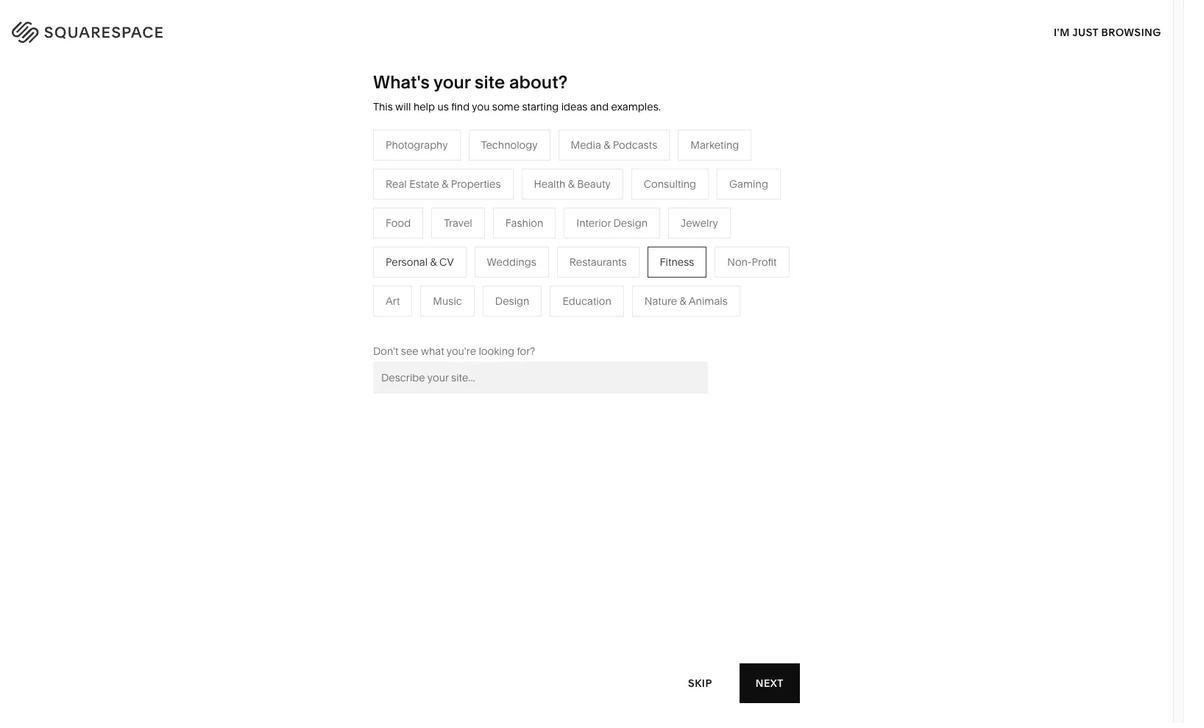 Task type: locate. For each thing, give the bounding box(es) containing it.
& down personal & cv
[[427, 271, 434, 284]]

Interior Design radio
[[564, 208, 661, 238]]

0 horizontal spatial properties
[[451, 177, 501, 191]]

events link
[[524, 271, 571, 284]]

community & non-profits
[[368, 271, 491, 284]]

weddings down the events link
[[524, 293, 573, 306]]

for?
[[517, 344, 536, 358]]

you're
[[447, 344, 476, 358]]

Health & Beauty radio
[[522, 168, 624, 199]]

properties
[[451, 177, 501, 191], [589, 315, 639, 328]]

food
[[386, 216, 411, 230], [368, 293, 394, 306]]

1 horizontal spatial nature
[[679, 227, 712, 240]]

services
[[430, 227, 472, 240]]

1 vertical spatial animals
[[689, 294, 728, 308]]

& down home & decor
[[714, 227, 721, 240]]

degraw element
[[424, 504, 750, 723]]

fashion
[[368, 205, 406, 218], [506, 216, 544, 230]]

make any template yours with ease.
[[47, 80, 391, 162]]

1 horizontal spatial real
[[524, 315, 545, 328]]

weddings
[[487, 255, 537, 269], [524, 293, 573, 306]]

1 vertical spatial estate
[[548, 315, 578, 328]]

just
[[1073, 25, 1099, 39]]

non- down cv
[[437, 271, 461, 284]]

nature down home
[[679, 227, 712, 240]]

properties down education
[[589, 315, 639, 328]]

1 horizontal spatial estate
[[548, 315, 578, 328]]

estate down weddings link
[[548, 315, 578, 328]]

business
[[397, 249, 441, 262]]

decor
[[721, 205, 750, 218]]

0 vertical spatial media
[[571, 138, 602, 152]]

1 vertical spatial non-
[[437, 271, 461, 284]]

0 vertical spatial restaurants
[[524, 227, 581, 240]]

1 vertical spatial nature & animals
[[645, 294, 728, 308]]

Music radio
[[421, 286, 475, 317]]

0 vertical spatial podcasts
[[613, 138, 658, 152]]

non- down nature & animals link
[[728, 255, 752, 269]]

media & podcasts inside option
[[571, 138, 658, 152]]

& right health
[[568, 177, 575, 191]]

0 vertical spatial animals
[[723, 227, 763, 240]]

jewelry
[[681, 216, 719, 230]]

design right interior
[[614, 216, 648, 230]]

food link
[[368, 293, 408, 306]]

design inside "radio"
[[614, 216, 648, 230]]

& down education
[[580, 315, 587, 328]]

nature inside option
[[645, 294, 678, 308]]

nature & animals down home & decor link
[[679, 227, 763, 240]]

Fashion radio
[[493, 208, 556, 238]]

& inside "option"
[[442, 177, 449, 191]]

real
[[386, 177, 407, 191], [524, 315, 545, 328]]

0 vertical spatial real
[[386, 177, 407, 191]]

Real Estate & Properties radio
[[373, 168, 514, 199]]

real estate & properties link
[[524, 315, 654, 328]]

0 horizontal spatial travel
[[444, 216, 473, 230]]

animals down fitness link
[[689, 294, 728, 308]]

squarespace logo link
[[29, 18, 255, 41]]

1 horizontal spatial real estate & properties
[[524, 315, 639, 328]]

media
[[571, 138, 602, 152], [524, 249, 554, 262]]

help
[[414, 100, 435, 113]]

community & non-profits link
[[368, 271, 506, 284]]

real up fashion link at the left of page
[[386, 177, 407, 191]]

nature down fitness option
[[645, 294, 678, 308]]

0 vertical spatial weddings
[[487, 255, 537, 269]]

1 horizontal spatial properties
[[589, 315, 639, 328]]

0 horizontal spatial real
[[386, 177, 407, 191]]

real estate & properties down education
[[524, 315, 639, 328]]

weddings inside "radio"
[[487, 255, 537, 269]]

estate down "photography"
[[410, 177, 440, 191]]

0 vertical spatial non-
[[728, 255, 752, 269]]

restaurants
[[524, 227, 581, 240], [570, 255, 627, 269]]

& right home
[[711, 205, 718, 218]]

this
[[373, 100, 393, 113]]

real estate & properties
[[386, 177, 501, 191], [524, 315, 639, 328]]

Restaurants radio
[[557, 247, 640, 277]]

1 vertical spatial properties
[[589, 315, 639, 328]]

nature & animals link
[[679, 227, 777, 240]]

with
[[153, 117, 228, 162]]

Personal & CV radio
[[373, 247, 467, 277]]

fitness up nature & animals option
[[660, 255, 695, 269]]

media & podcasts down and
[[571, 138, 658, 152]]

podcasts down the examples.
[[613, 138, 658, 152]]

professional services link
[[368, 227, 486, 240]]

beauty
[[577, 177, 611, 191]]

skip
[[689, 676, 713, 690]]

1 vertical spatial real estate & properties
[[524, 315, 639, 328]]

non-
[[728, 255, 752, 269], [437, 271, 461, 284]]

weddings up events
[[487, 255, 537, 269]]

yours
[[47, 117, 145, 162]]

0 vertical spatial estate
[[410, 177, 440, 191]]

0 vertical spatial properties
[[451, 177, 501, 191]]

nature & animals down fitness option
[[645, 294, 728, 308]]

& left cv
[[430, 255, 437, 269]]

nature & animals
[[679, 227, 763, 240], [645, 294, 728, 308]]

podcasts
[[613, 138, 658, 152], [566, 249, 611, 262]]

0 horizontal spatial design
[[495, 294, 530, 308]]

0 vertical spatial design
[[614, 216, 648, 230]]

design down events
[[495, 294, 530, 308]]

Consulting radio
[[632, 168, 709, 199]]

about?
[[510, 71, 568, 93]]

your
[[434, 71, 471, 93]]

properties up travel radio at the top of the page
[[451, 177, 501, 191]]

music
[[433, 294, 462, 308]]

design inside option
[[495, 294, 530, 308]]

0 horizontal spatial estate
[[410, 177, 440, 191]]

events
[[524, 271, 556, 284]]

interior
[[577, 216, 611, 230]]

travel up cv
[[444, 216, 473, 230]]

podcasts down interior
[[566, 249, 611, 262]]

1 vertical spatial restaurants
[[570, 255, 627, 269]]

profit
[[752, 255, 777, 269]]

0 vertical spatial real estate & properties
[[386, 177, 501, 191]]

fitness down jewelry
[[679, 249, 714, 262]]

travel
[[524, 205, 552, 218], [444, 216, 473, 230]]

fitness
[[679, 249, 714, 262], [660, 255, 695, 269]]

examples.
[[612, 100, 661, 113]]

design
[[614, 216, 648, 230], [495, 294, 530, 308]]

weddings link
[[524, 293, 588, 306]]

1 vertical spatial real
[[524, 315, 545, 328]]

0 horizontal spatial real estate & properties
[[386, 177, 501, 191]]

1 vertical spatial nature
[[645, 294, 678, 308]]

1 vertical spatial media
[[524, 249, 554, 262]]

restaurants down travel link
[[524, 227, 581, 240]]

what's your site about? this will help us find you some starting ideas and examples.
[[373, 71, 661, 113]]

& down and
[[604, 138, 611, 152]]

&
[[604, 138, 611, 152], [442, 177, 449, 191], [568, 177, 575, 191], [711, 205, 718, 218], [714, 227, 721, 240], [557, 249, 563, 262], [430, 255, 437, 269], [427, 271, 434, 284], [680, 294, 687, 308], [580, 315, 587, 328]]

media & podcasts
[[571, 138, 658, 152], [524, 249, 611, 262]]

personal
[[386, 255, 428, 269]]

0 horizontal spatial nature
[[645, 294, 678, 308]]

0 vertical spatial nature
[[679, 227, 712, 240]]

1 vertical spatial design
[[495, 294, 530, 308]]

1 vertical spatial media & podcasts
[[524, 249, 611, 262]]

0 horizontal spatial podcasts
[[566, 249, 611, 262]]

fashion up professional
[[368, 205, 406, 218]]

real estate & properties up travel radio at the top of the page
[[386, 177, 501, 191]]

food inside option
[[386, 216, 411, 230]]

browsing
[[1102, 25, 1162, 39]]

travel down health
[[524, 205, 552, 218]]

squarespace logo image
[[29, 18, 193, 41]]

in
[[1145, 23, 1155, 36]]

starting
[[522, 100, 559, 113]]

entertainment
[[368, 315, 437, 328]]

0 vertical spatial food
[[386, 216, 411, 230]]

media up events
[[524, 249, 554, 262]]

1 vertical spatial podcasts
[[566, 249, 611, 262]]

0 horizontal spatial non-
[[437, 271, 461, 284]]

consulting
[[644, 177, 697, 191]]

0 vertical spatial media & podcasts
[[571, 138, 658, 152]]

Non-Profit radio
[[715, 247, 790, 277]]

Jewelry radio
[[669, 208, 731, 238]]

art
[[386, 294, 400, 308]]

1 horizontal spatial design
[[614, 216, 648, 230]]

Travel radio
[[432, 208, 485, 238]]

estate
[[410, 177, 440, 191], [548, 315, 578, 328]]

1 horizontal spatial podcasts
[[613, 138, 658, 152]]

home & decor link
[[679, 205, 765, 218]]

professional services
[[368, 227, 472, 240]]

travel link
[[524, 205, 567, 218]]

1 horizontal spatial media
[[571, 138, 602, 152]]

1 horizontal spatial fashion
[[506, 216, 544, 230]]

real up for?
[[524, 315, 545, 328]]

& up travel radio at the top of the page
[[442, 177, 449, 191]]

media up beauty
[[571, 138, 602, 152]]

Nature & Animals radio
[[632, 286, 741, 317]]

media & podcasts down the restaurants "link"
[[524, 249, 611, 262]]

restaurants down interior
[[570, 255, 627, 269]]

1 horizontal spatial non-
[[728, 255, 752, 269]]

fashion up weddings "radio"
[[506, 216, 544, 230]]

gaming
[[730, 177, 769, 191]]

fashion link
[[368, 205, 421, 218]]

animals down decor
[[723, 227, 763, 240]]

1 vertical spatial food
[[368, 293, 394, 306]]

Photography radio
[[373, 129, 461, 160]]



Task type: vqa. For each thing, say whether or not it's contained in the screenshot.
Jasonwild
no



Task type: describe. For each thing, give the bounding box(es) containing it.
non- inside radio
[[728, 255, 752, 269]]

& down the restaurants "link"
[[557, 249, 563, 262]]

0 vertical spatial nature & animals
[[679, 227, 763, 240]]

marketing
[[691, 138, 740, 152]]

photography
[[386, 138, 448, 152]]

us
[[438, 100, 449, 113]]

ease.
[[237, 117, 330, 162]]

health & beauty
[[534, 177, 611, 191]]

Food radio
[[373, 208, 424, 238]]

1 vertical spatial weddings
[[524, 293, 573, 306]]

some
[[493, 100, 520, 113]]

Weddings radio
[[475, 247, 549, 277]]

fitness inside option
[[660, 255, 695, 269]]

0 horizontal spatial media
[[524, 249, 554, 262]]

health
[[534, 177, 566, 191]]

animals inside option
[[689, 294, 728, 308]]

Art radio
[[373, 286, 413, 317]]

log             in link
[[1120, 23, 1155, 36]]

nature & animals inside nature & animals option
[[645, 294, 728, 308]]

restaurants inside radio
[[570, 255, 627, 269]]

non-profit
[[728, 255, 777, 269]]

& down fitness option
[[680, 294, 687, 308]]

log             in
[[1120, 23, 1155, 36]]

education
[[563, 294, 612, 308]]

technology
[[481, 138, 538, 152]]

personal & cv
[[386, 255, 454, 269]]

Media & Podcasts radio
[[559, 129, 670, 160]]

i'm just browsing link
[[1055, 12, 1162, 52]]

make
[[47, 80, 144, 125]]

real inside "option"
[[386, 177, 407, 191]]

properties inside "option"
[[451, 177, 501, 191]]

any
[[153, 80, 215, 125]]

don't see what you're looking for?
[[373, 344, 536, 358]]

Don't see what you're looking for? field
[[373, 361, 708, 394]]

local business link
[[368, 249, 455, 262]]

Education radio
[[550, 286, 624, 317]]

fashion inside the fashion radio
[[506, 216, 544, 230]]

media & podcasts link
[[524, 249, 625, 262]]

home & decor
[[679, 205, 750, 218]]

site
[[475, 71, 505, 93]]

will
[[395, 100, 411, 113]]

restaurants link
[[524, 227, 596, 240]]

Technology radio
[[469, 129, 550, 160]]

fitness link
[[679, 249, 728, 262]]

1 horizontal spatial travel
[[524, 205, 552, 218]]

what
[[421, 344, 445, 358]]

travel inside travel radio
[[444, 216, 473, 230]]

log
[[1120, 23, 1142, 36]]

0 horizontal spatial fashion
[[368, 205, 406, 218]]

professional
[[368, 227, 428, 240]]

next
[[756, 676, 784, 690]]

what's
[[373, 71, 430, 93]]

degraw image
[[424, 504, 750, 723]]

Marketing radio
[[678, 129, 752, 160]]

interior design
[[577, 216, 648, 230]]

next button
[[740, 664, 800, 703]]

profits
[[461, 271, 491, 284]]

podcasts inside media & podcasts option
[[613, 138, 658, 152]]

local
[[368, 249, 395, 262]]

looking
[[479, 344, 515, 358]]

you
[[472, 100, 490, 113]]

ideas
[[562, 100, 588, 113]]

community
[[368, 271, 425, 284]]

Gaming radio
[[717, 168, 781, 199]]

home
[[679, 205, 709, 218]]

i'm
[[1055, 25, 1071, 39]]

Fitness radio
[[648, 247, 707, 277]]

Design radio
[[483, 286, 542, 317]]

skip button
[[672, 663, 729, 704]]

local business
[[368, 249, 441, 262]]

real estate & properties inside "option"
[[386, 177, 501, 191]]

estate inside real estate & properties "option"
[[410, 177, 440, 191]]

cv
[[440, 255, 454, 269]]

template
[[224, 80, 383, 125]]

i'm just browsing
[[1055, 25, 1162, 39]]

& inside radio
[[568, 177, 575, 191]]

find
[[452, 100, 470, 113]]

and
[[591, 100, 609, 113]]

entertainment link
[[368, 315, 452, 328]]

media inside media & podcasts option
[[571, 138, 602, 152]]

don't
[[373, 344, 399, 358]]

see
[[401, 344, 419, 358]]



